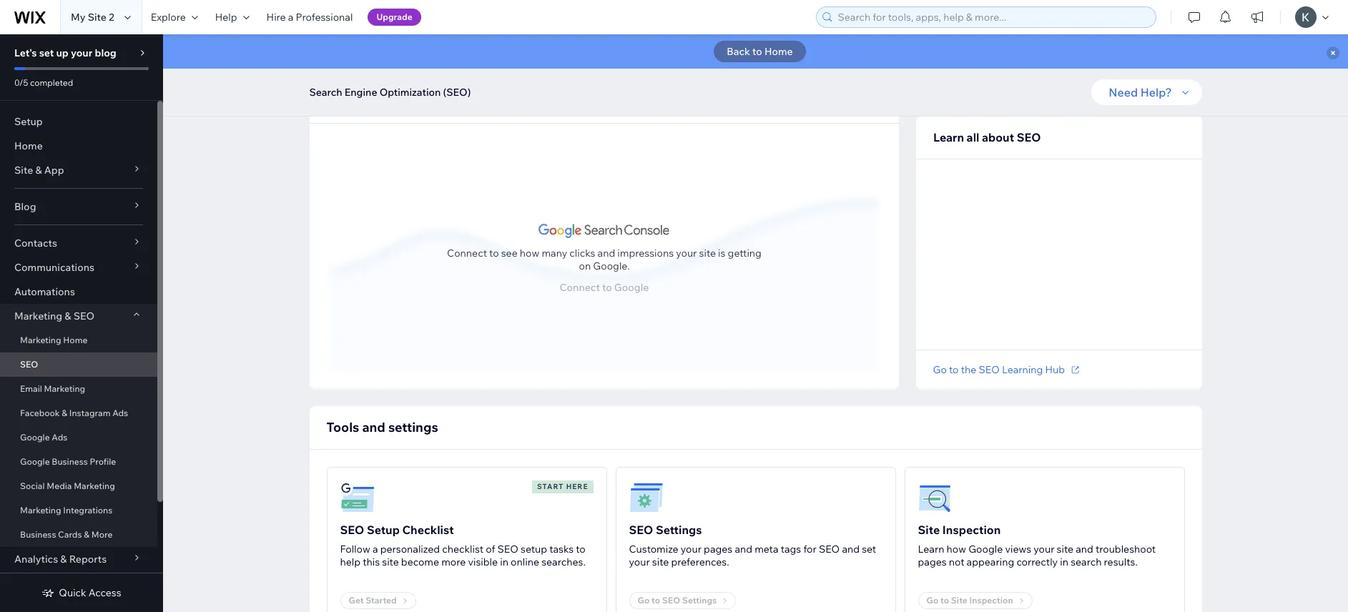 Task type: locate. For each thing, give the bounding box(es) containing it.
home link
[[0, 134, 157, 158]]

1 horizontal spatial pages
[[918, 556, 947, 569]]

1 horizontal spatial home
[[63, 335, 88, 346]]

0 horizontal spatial home
[[14, 140, 43, 152]]

search engine optimization (seo) button
[[302, 82, 478, 103]]

back to home
[[727, 45, 793, 58]]

explore
[[151, 11, 186, 24]]

become
[[401, 556, 439, 569]]

& inside marketing & seo popup button
[[65, 310, 71, 323]]

getting
[[728, 247, 762, 259]]

site inspection learn how google views your site and troubleshoot pages not appearing correctly in search results.
[[918, 523, 1156, 569]]

and inside site inspection learn how google views your site and troubleshoot pages not appearing correctly in search results.
[[1076, 543, 1094, 556]]

my site 2
[[71, 11, 114, 24]]

sidebar element
[[0, 34, 163, 613]]

1 horizontal spatial a
[[373, 543, 378, 556]]

& inside site & app "popup button"
[[35, 164, 42, 177]]

&
[[35, 164, 42, 177], [65, 310, 71, 323], [62, 408, 67, 419], [84, 530, 90, 540], [60, 553, 67, 566]]

site & app
[[14, 164, 64, 177]]

site inside heading
[[327, 94, 349, 109]]

2 horizontal spatial home
[[765, 45, 793, 58]]

media
[[47, 481, 72, 492]]

site left is
[[699, 247, 716, 259]]

seo up follow
[[340, 523, 364, 537]]

contacts button
[[0, 231, 157, 255]]

& for app
[[35, 164, 42, 177]]

1 vertical spatial setup
[[367, 523, 400, 537]]

learn all about seo heading
[[933, 129, 1041, 146]]

in left the search
[[1061, 556, 1069, 569]]

0 vertical spatial on
[[425, 94, 438, 109]]

how inside site inspection learn how google views your site and troubleshoot pages not appearing correctly in search results.
[[947, 543, 967, 556]]

2 vertical spatial home
[[63, 335, 88, 346]]

0 vertical spatial setup
[[14, 115, 43, 128]]

site inside site inspection learn how google views your site and troubleshoot pages not appearing correctly in search results.
[[918, 523, 940, 537]]

0 horizontal spatial ads
[[52, 432, 67, 443]]

google business profile link
[[0, 450, 157, 474]]

home up site & app in the top left of the page
[[14, 140, 43, 152]]

1 in from the left
[[500, 556, 509, 569]]

how right see
[[520, 247, 539, 259]]

& inside analytics & reports popup button
[[60, 553, 67, 566]]

quick access
[[59, 587, 121, 600]]

back to home button
[[714, 41, 806, 62]]

1 horizontal spatial setup
[[367, 523, 400, 537]]

0 vertical spatial learn
[[933, 130, 964, 145]]

your left is
[[676, 247, 697, 259]]

and right clicks
[[598, 247, 615, 259]]

to left see
[[489, 247, 499, 259]]

of
[[486, 543, 495, 556]]

& inside the facebook & instagram ads link
[[62, 408, 67, 419]]

site left performance at the left
[[327, 94, 349, 109]]

0 horizontal spatial set
[[39, 47, 54, 59]]

marketing & seo button
[[0, 304, 157, 328]]

to for connect
[[489, 247, 499, 259]]

how down site inspection heading
[[947, 543, 967, 556]]

on left google.
[[579, 259, 591, 272]]

home right 'back'
[[765, 45, 793, 58]]

a right follow
[[373, 543, 378, 556]]

site
[[699, 247, 716, 259], [1057, 543, 1074, 556], [382, 556, 399, 569], [652, 556, 669, 569]]

marketing down automations
[[14, 310, 62, 323]]

marketing down social
[[20, 505, 61, 516]]

business up social media marketing
[[52, 457, 88, 467]]

need
[[1109, 85, 1139, 99]]

1 vertical spatial on
[[579, 259, 591, 272]]

your right 'views'
[[1034, 543, 1055, 556]]

how for inspection
[[947, 543, 967, 556]]

to inside connect to see how many clicks and impressions your site is getting on google.
[[489, 247, 499, 259]]

ads up google business profile
[[52, 432, 67, 443]]

seo link
[[0, 353, 157, 377]]

inspection
[[943, 523, 1001, 537]]

setup link
[[0, 109, 157, 134]]

tasks
[[550, 543, 574, 556]]

& left more
[[84, 530, 90, 540]]

1 horizontal spatial how
[[947, 543, 967, 556]]

0 vertical spatial how
[[520, 247, 539, 259]]

1 horizontal spatial on
[[579, 259, 591, 272]]

tags
[[781, 543, 802, 556]]

& left reports on the left of the page
[[60, 553, 67, 566]]

google
[[441, 94, 481, 109], [20, 432, 50, 443], [20, 457, 50, 467], [969, 543, 1003, 556]]

in inside seo setup checklist follow a personalized checklist of seo setup tasks to help this site become more visible in online searches.
[[500, 556, 509, 569]]

searches.
[[542, 556, 586, 569]]

pages left meta
[[704, 543, 733, 556]]

0 horizontal spatial pages
[[704, 543, 733, 556]]

1 vertical spatial learn
[[918, 543, 945, 556]]

site left the app at the left top of the page
[[14, 164, 33, 177]]

seo up marketing home link
[[73, 310, 95, 323]]

hire a professional link
[[258, 0, 362, 34]]

google business profile
[[20, 457, 116, 467]]

on left (seo) on the top of page
[[425, 94, 438, 109]]

seo inside heading
[[1017, 130, 1041, 145]]

& down 'automations' link
[[65, 310, 71, 323]]

0 horizontal spatial setup
[[14, 115, 43, 128]]

how inside connect to see how many clicks and impressions your site is getting on google.
[[520, 247, 539, 259]]

how
[[520, 247, 539, 259], [947, 543, 967, 556]]

0 horizontal spatial a
[[288, 11, 294, 24]]

email
[[20, 384, 42, 394]]

2
[[109, 11, 114, 24]]

set right for on the bottom
[[862, 543, 877, 556]]

not
[[949, 556, 965, 569]]

business up analytics at bottom
[[20, 530, 56, 540]]

and left results.
[[1076, 543, 1094, 556]]

business cards & more link
[[0, 523, 157, 547]]

google inside heading
[[441, 94, 481, 109]]

seo setup checklist follow a personalized checklist of seo setup tasks to help this site become more visible in online searches.
[[340, 523, 586, 569]]

marketing down marketing & seo
[[20, 335, 61, 346]]

0 horizontal spatial how
[[520, 247, 539, 259]]

seo right the
[[979, 364, 1000, 376]]

cards
[[58, 530, 82, 540]]

seo up email
[[20, 359, 38, 370]]

learn left not
[[918, 543, 945, 556]]

to right tasks
[[576, 543, 586, 556]]

(seo)
[[443, 86, 471, 99]]

hub
[[1046, 364, 1065, 376]]

in inside site inspection learn how google views your site and troubleshoot pages not appearing correctly in search results.
[[1061, 556, 1069, 569]]

and
[[598, 247, 615, 259], [362, 419, 386, 436], [735, 543, 753, 556], [842, 543, 860, 556], [1076, 543, 1094, 556]]

social media marketing
[[20, 481, 115, 492]]

& right facebook
[[62, 408, 67, 419]]

1 vertical spatial home
[[14, 140, 43, 152]]

learn left all
[[933, 130, 964, 145]]

help
[[340, 556, 361, 569]]

1 vertical spatial set
[[862, 543, 877, 556]]

communications button
[[0, 255, 157, 280]]

1 vertical spatial how
[[947, 543, 967, 556]]

your
[[71, 47, 93, 59], [676, 247, 697, 259], [681, 543, 702, 556], [1034, 543, 1055, 556], [629, 556, 650, 569]]

site inside "popup button"
[[14, 164, 33, 177]]

let's
[[14, 47, 37, 59]]

setup down 0/5
[[14, 115, 43, 128]]

marketing & seo
[[14, 310, 95, 323]]

& for seo
[[65, 310, 71, 323]]

and left meta
[[735, 543, 753, 556]]

upgrade
[[377, 11, 413, 22]]

1 horizontal spatial set
[[862, 543, 877, 556]]

site left inspection
[[918, 523, 940, 537]]

a right hire
[[288, 11, 294, 24]]

impressions
[[617, 247, 674, 259]]

site inside seo setup checklist follow a personalized checklist of seo setup tasks to help this site become more visible in online searches.
[[382, 556, 399, 569]]

site right "this" at the bottom left
[[382, 556, 399, 569]]

ads
[[112, 408, 128, 419], [52, 432, 67, 443]]

site right 'views'
[[1057, 543, 1074, 556]]

seo right 'about'
[[1017, 130, 1041, 145]]

ads right instagram
[[112, 408, 128, 419]]

home down marketing & seo popup button
[[63, 335, 88, 346]]

set inside sidebar element
[[39, 47, 54, 59]]

go to the seo learning hub
[[933, 364, 1065, 376]]

google.
[[593, 259, 630, 272]]

and inside connect to see how many clicks and impressions your site is getting on google.
[[598, 247, 615, 259]]

google ads link
[[0, 426, 157, 450]]

pages
[[704, 543, 733, 556], [918, 556, 947, 569]]

google inside site inspection learn how google views your site and troubleshoot pages not appearing correctly in search results.
[[969, 543, 1003, 556]]

0 horizontal spatial on
[[425, 94, 438, 109]]

& left the app at the left top of the page
[[35, 164, 42, 177]]

0 vertical spatial set
[[39, 47, 54, 59]]

1 horizontal spatial in
[[1061, 556, 1069, 569]]

and right tools
[[362, 419, 386, 436]]

site down seo settings heading at the bottom
[[652, 556, 669, 569]]

setup up personalized
[[367, 523, 400, 537]]

blog
[[14, 200, 36, 213]]

2 in from the left
[[1061, 556, 1069, 569]]

professional
[[296, 11, 353, 24]]

facebook
[[20, 408, 60, 419]]

to inside button
[[753, 45, 763, 58]]

0 horizontal spatial in
[[500, 556, 509, 569]]

help?
[[1141, 85, 1172, 99]]

marketing
[[14, 310, 62, 323], [20, 335, 61, 346], [44, 384, 85, 394], [74, 481, 115, 492], [20, 505, 61, 516]]

personalized
[[380, 543, 440, 556]]

integrations
[[63, 505, 113, 516]]

start here
[[537, 482, 589, 492]]

for
[[804, 543, 817, 556]]

set left up
[[39, 47, 54, 59]]

to right 'back'
[[753, 45, 763, 58]]

your right up
[[71, 47, 93, 59]]

pages left not
[[918, 556, 947, 569]]

pages inside site inspection learn how google views your site and troubleshoot pages not appearing correctly in search results.
[[918, 556, 947, 569]]

1 vertical spatial a
[[373, 543, 378, 556]]

& for instagram
[[62, 408, 67, 419]]

start
[[537, 482, 564, 492]]

0 vertical spatial home
[[765, 45, 793, 58]]

connect
[[447, 247, 487, 259]]

contacts
[[14, 237, 57, 250]]

1 horizontal spatial ads
[[112, 408, 128, 419]]

0 vertical spatial a
[[288, 11, 294, 24]]

business cards & more
[[20, 530, 113, 540]]

site performance on google heading
[[327, 93, 481, 110]]

seo inside popup button
[[73, 310, 95, 323]]

1 vertical spatial ads
[[52, 432, 67, 443]]

in right the of
[[500, 556, 509, 569]]

seo inside "link"
[[20, 359, 38, 370]]

to right go
[[950, 364, 959, 376]]

marketing inside popup button
[[14, 310, 62, 323]]

site left 2
[[88, 11, 107, 24]]

a
[[288, 11, 294, 24], [373, 543, 378, 556]]

site
[[88, 11, 107, 24], [327, 94, 349, 109], [14, 164, 33, 177], [918, 523, 940, 537]]

connect to see how many clicks and impressions your site is getting on google.
[[447, 247, 762, 272]]



Task type: describe. For each thing, give the bounding box(es) containing it.
marketing up integrations
[[74, 481, 115, 492]]

back to home alert
[[163, 34, 1349, 69]]

meta
[[755, 543, 779, 556]]

checklist
[[442, 543, 484, 556]]

marketing for &
[[14, 310, 62, 323]]

app
[[44, 164, 64, 177]]

marketing home link
[[0, 328, 157, 353]]

0 vertical spatial business
[[52, 457, 88, 467]]

results.
[[1105, 556, 1138, 569]]

your inside site inspection learn how google views your site and troubleshoot pages not appearing correctly in search results.
[[1034, 543, 1055, 556]]

to for back
[[753, 45, 763, 58]]

seo settings customize your pages and meta tags for seo and set your site preferences.
[[629, 523, 877, 569]]

follow
[[340, 543, 370, 556]]

setup inside sidebar element
[[14, 115, 43, 128]]

your down settings
[[681, 543, 702, 556]]

site for site & app
[[14, 164, 33, 177]]

google ads
[[20, 432, 67, 443]]

instagram
[[69, 408, 111, 419]]

appearing
[[967, 556, 1015, 569]]

home inside button
[[765, 45, 793, 58]]

on inside heading
[[425, 94, 438, 109]]

Search for tools, apps, help & more... field
[[834, 7, 1152, 27]]

clicks
[[569, 247, 595, 259]]

to for go
[[950, 364, 959, 376]]

reports
[[69, 553, 107, 566]]

social media marketing link
[[0, 474, 157, 499]]

seo right for on the bottom
[[819, 543, 840, 556]]

learn inside heading
[[933, 130, 964, 145]]

correctly
[[1017, 556, 1058, 569]]

automations
[[14, 286, 75, 298]]

access
[[89, 587, 121, 600]]

site inside site inspection learn how google views your site and troubleshoot pages not appearing correctly in search results.
[[1057, 543, 1074, 556]]

views
[[1006, 543, 1032, 556]]

setup
[[521, 543, 547, 556]]

seo up 'customize'
[[629, 523, 654, 537]]

preferences.
[[671, 556, 730, 569]]

a inside seo setup checklist follow a personalized checklist of seo setup tasks to help this site become more visible in online searches.
[[373, 543, 378, 556]]

search
[[1071, 556, 1102, 569]]

setup inside seo setup checklist follow a personalized checklist of seo setup tasks to help this site become more visible in online searches.
[[367, 523, 400, 537]]

site & app button
[[0, 158, 157, 182]]

more
[[91, 530, 113, 540]]

all
[[967, 130, 980, 145]]

settings
[[388, 419, 438, 436]]

learn all about seo
[[933, 130, 1041, 145]]

let's set up your blog
[[14, 47, 116, 59]]

performance
[[351, 94, 422, 109]]

site inside the seo settings customize your pages and meta tags for seo and set your site preferences.
[[652, 556, 669, 569]]

about
[[982, 130, 1014, 145]]

search engine optimization (seo)
[[309, 86, 471, 99]]

marketing for integrations
[[20, 505, 61, 516]]

learn inside site inspection learn how google views your site and troubleshoot pages not appearing correctly in search results.
[[918, 543, 945, 556]]

to inside seo setup checklist follow a personalized checklist of seo setup tasks to help this site become more visible in online searches.
[[576, 543, 586, 556]]

checklist
[[403, 523, 454, 537]]

your inside sidebar element
[[71, 47, 93, 59]]

0 vertical spatial ads
[[112, 408, 128, 419]]

blog
[[95, 47, 116, 59]]

a inside hire a professional link
[[288, 11, 294, 24]]

pages inside the seo settings customize your pages and meta tags for seo and set your site preferences.
[[704, 543, 733, 556]]

seo right the of
[[498, 543, 519, 556]]

help
[[215, 11, 237, 24]]

marketing integrations link
[[0, 499, 157, 523]]

back
[[727, 45, 751, 58]]

customize
[[629, 543, 679, 556]]

and right for on the bottom
[[842, 543, 860, 556]]

your inside connect to see how many clicks and impressions your site is getting on google.
[[676, 247, 697, 259]]

email marketing
[[20, 384, 85, 394]]

troubleshoot
[[1096, 543, 1156, 556]]

how for to
[[520, 247, 539, 259]]

marketing for home
[[20, 335, 61, 346]]

set inside the seo settings customize your pages and meta tags for seo and set your site preferences.
[[862, 543, 877, 556]]

1 vertical spatial business
[[20, 530, 56, 540]]

seo setup checklist heading
[[340, 522, 454, 539]]

on inside connect to see how many clicks and impressions your site is getting on google.
[[579, 259, 591, 272]]

here
[[566, 482, 589, 492]]

email marketing link
[[0, 377, 157, 401]]

0/5
[[14, 77, 28, 88]]

need help? button
[[1092, 79, 1202, 105]]

analytics & reports
[[14, 553, 107, 566]]

engine
[[345, 86, 377, 99]]

hire a professional
[[267, 11, 353, 24]]

site performance on google
[[327, 94, 481, 109]]

quick
[[59, 587, 86, 600]]

tools
[[327, 419, 359, 436]]

completed
[[30, 77, 73, 88]]

social
[[20, 481, 45, 492]]

site for site inspection learn how google views your site and troubleshoot pages not appearing correctly in search results.
[[918, 523, 940, 537]]

facebook & instagram ads link
[[0, 401, 157, 426]]

search
[[309, 86, 343, 99]]

& for reports
[[60, 553, 67, 566]]

seo settings heading
[[629, 522, 702, 539]]

my
[[71, 11, 86, 24]]

learning
[[1002, 364, 1044, 376]]

site inspection heading
[[918, 522, 1001, 539]]

settings
[[656, 523, 702, 537]]

marketing up facebook & instagram ads
[[44, 384, 85, 394]]

quick access button
[[42, 587, 121, 600]]

is
[[718, 247, 726, 259]]

the
[[961, 364, 977, 376]]

upgrade button
[[368, 9, 421, 26]]

need help?
[[1109, 85, 1172, 99]]

profile
[[90, 457, 116, 467]]

automations link
[[0, 280, 157, 304]]

hire
[[267, 11, 286, 24]]

go to the seo learning hub link
[[933, 364, 1083, 376]]

optimization
[[380, 86, 441, 99]]

0/5 completed
[[14, 77, 73, 88]]

& inside business cards & more link
[[84, 530, 90, 540]]

facebook & instagram ads
[[20, 408, 128, 419]]

your down seo settings heading at the bottom
[[629, 556, 650, 569]]

tools and settings
[[327, 419, 438, 436]]

site for site performance on google
[[327, 94, 349, 109]]

go
[[933, 364, 947, 376]]

site inside connect to see how many clicks and impressions your site is getting on google.
[[699, 247, 716, 259]]

analytics & reports button
[[0, 547, 157, 572]]

marketing integrations
[[20, 505, 113, 516]]

help button
[[207, 0, 258, 34]]



Task type: vqa. For each thing, say whether or not it's contained in the screenshot.
first category icon from the top
no



